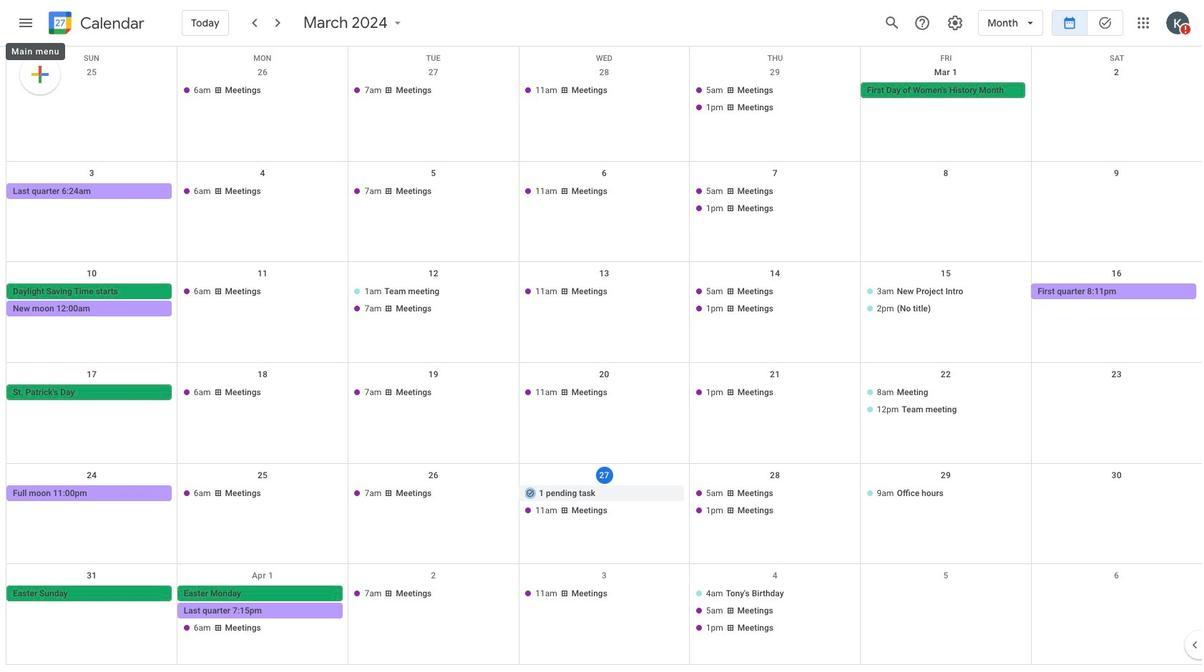 Task type: describe. For each thing, give the bounding box(es) containing it.
1 row from the top
[[6, 47, 1203, 63]]

3 row from the top
[[6, 162, 1203, 262]]

heading inside the calendar element
[[77, 15, 145, 32]]

main drawer image
[[17, 14, 34, 31]]

calendar element
[[46, 9, 145, 40]]

2 row from the top
[[6, 61, 1203, 162]]



Task type: locate. For each thing, give the bounding box(es) containing it.
grid
[[6, 47, 1203, 665]]

cell
[[6, 82, 177, 117], [690, 82, 861, 117], [1032, 82, 1203, 117], [690, 183, 861, 217], [861, 183, 1032, 217], [1032, 183, 1203, 217], [6, 284, 177, 318], [348, 284, 519, 318], [690, 284, 861, 318], [861, 284, 1032, 318], [861, 384, 1032, 419], [1032, 384, 1203, 419], [519, 485, 690, 519], [690, 485, 861, 519], [1032, 485, 1203, 519], [177, 586, 348, 637], [690, 586, 861, 637], [861, 586, 1032, 637], [1032, 586, 1203, 637]]

4 row from the top
[[6, 262, 1203, 363]]

row
[[6, 47, 1203, 63], [6, 61, 1203, 162], [6, 162, 1203, 262], [6, 262, 1203, 363], [6, 363, 1203, 464], [6, 464, 1203, 564], [6, 564, 1203, 665]]

5 row from the top
[[6, 363, 1203, 464]]

7 row from the top
[[6, 564, 1203, 665]]

heading
[[77, 15, 145, 32]]

settings menu image
[[947, 14, 964, 31]]

6 row from the top
[[6, 464, 1203, 564]]



Task type: vqa. For each thing, say whether or not it's contained in the screenshot.
seventh row from the bottom of the page
yes



